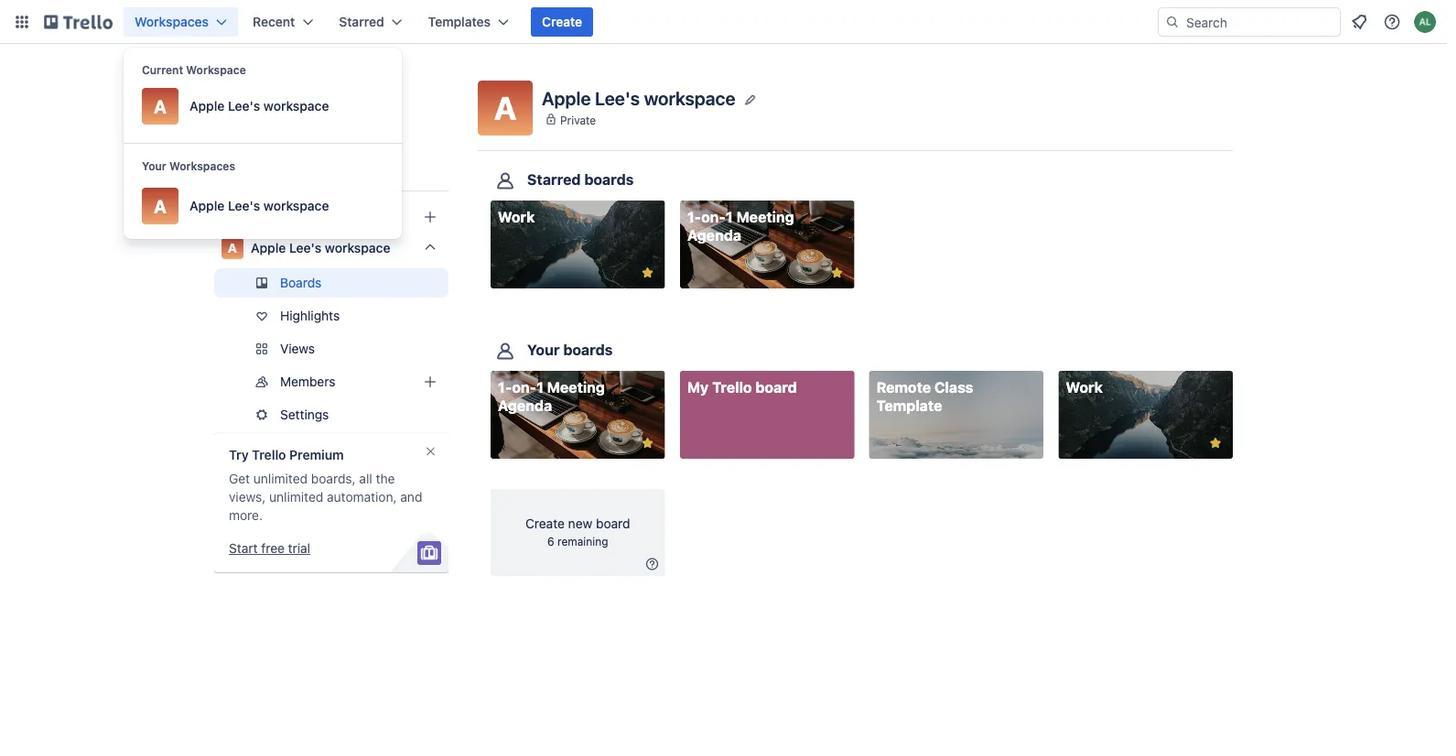 Task type: describe. For each thing, give the bounding box(es) containing it.
my
[[688, 379, 709, 396]]

create new board 6 remaining
[[526, 516, 631, 548]]

sm image
[[643, 554, 662, 573]]

members
[[280, 374, 336, 389]]

more.
[[229, 508, 263, 523]]

create button
[[531, 7, 594, 37]]

apple lee's workspace up the private
[[542, 87, 736, 109]]

add image
[[419, 371, 441, 393]]

lee's up highlights
[[289, 240, 322, 256]]

apple up highlights
[[251, 240, 286, 256]]

Search field
[[1181, 8, 1341, 36]]

a button
[[478, 81, 533, 136]]

workspaces button
[[124, 7, 238, 37]]

highlights
[[280, 308, 340, 323]]

new
[[568, 516, 593, 531]]

create a workspace image
[[419, 206, 441, 228]]

your for your boards
[[528, 341, 560, 359]]

automation,
[[327, 490, 397, 505]]

back to home image
[[44, 7, 113, 37]]

1-on-1 meeting agenda for 1-on-1 meeting agenda link to the right
[[688, 208, 795, 244]]

remote class template link
[[870, 371, 1044, 459]]

board image
[[222, 86, 244, 108]]

boards,
[[311, 471, 356, 486]]

0 horizontal spatial 1
[[537, 379, 544, 396]]

views link
[[214, 334, 449, 364]]

boards for your boards
[[563, 341, 613, 359]]

click to unstar this board. it will be removed from your starred list. image for your boards
[[640, 435, 656, 452]]

and
[[401, 490, 423, 505]]

lee's down home 'icon'
[[228, 198, 260, 213]]

settings
[[280, 407, 329, 422]]

my trello board link
[[680, 371, 855, 459]]

apple lee's workspace up highlights
[[251, 240, 391, 256]]

your boards
[[528, 341, 613, 359]]

apple lee's workspace down home 'icon'
[[190, 198, 329, 213]]

0 notifications image
[[1349, 11, 1371, 33]]

6
[[548, 535, 555, 548]]

meeting for 1-on-1 meeting agenda link to the right
[[737, 208, 795, 226]]

work for left the work link
[[498, 208, 535, 226]]

0 horizontal spatial 1-
[[498, 379, 512, 396]]

1 boards link from the top
[[214, 81, 449, 114]]

class
[[935, 379, 974, 396]]

template
[[877, 397, 943, 415]]

board for create new board 6 remaining
[[596, 516, 631, 531]]

apple up the private
[[542, 87, 591, 109]]

click to unstar this board. it will be removed from your starred list. image for starred boards
[[640, 265, 656, 281]]

trello for my
[[713, 379, 752, 396]]

lee's up template board image
[[228, 98, 260, 114]]

workspaces inside workspaces popup button
[[135, 14, 209, 29]]

starred boards
[[528, 171, 634, 188]]

click to unstar this board. it will be removed from your starred list. image
[[1208, 435, 1224, 452]]

try trello premium get unlimited boards, all the views, unlimited automation, and more.
[[229, 447, 423, 523]]

members link
[[214, 367, 449, 397]]

agenda for bottom 1-on-1 meeting agenda link
[[498, 397, 552, 415]]

settings link
[[214, 400, 449, 430]]

a down your workspaces
[[154, 195, 167, 217]]

1-on-1 meeting agenda for bottom 1-on-1 meeting agenda link
[[498, 379, 605, 415]]

1 vertical spatial work link
[[1059, 371, 1234, 459]]

workspace
[[186, 63, 246, 76]]

remote class template
[[877, 379, 974, 415]]

apple down home 'icon'
[[190, 198, 225, 213]]

the
[[376, 471, 395, 486]]

templates button
[[417, 7, 520, 37]]

try
[[229, 447, 249, 462]]



Task type: vqa. For each thing, say whether or not it's contained in the screenshot.
1-ON-1 MEETING AGENDA link to the bottom
yes



Task type: locate. For each thing, give the bounding box(es) containing it.
private
[[560, 113, 596, 126]]

0 horizontal spatial 1-on-1 meeting agenda
[[498, 379, 605, 415]]

starred down the private
[[528, 171, 581, 188]]

starred
[[339, 14, 384, 29], [528, 171, 581, 188]]

current
[[142, 63, 183, 76]]

views
[[280, 341, 315, 356]]

create inside create new board 6 remaining
[[526, 516, 565, 531]]

0 vertical spatial on-
[[702, 208, 726, 226]]

0 horizontal spatial your
[[142, 159, 166, 172]]

1 horizontal spatial 1-
[[688, 208, 702, 226]]

your for your workspaces
[[142, 159, 166, 172]]

get
[[229, 471, 250, 486]]

0 vertical spatial 1-on-1 meeting agenda
[[688, 208, 795, 244]]

1 horizontal spatial trello
[[713, 379, 752, 396]]

meeting
[[737, 208, 795, 226], [547, 379, 605, 396]]

board inside create new board 6 remaining
[[596, 516, 631, 531]]

starred button
[[328, 7, 414, 37]]

1 horizontal spatial 1
[[726, 208, 733, 226]]

primary element
[[0, 0, 1448, 44]]

1 horizontal spatial 1-on-1 meeting agenda
[[688, 208, 795, 244]]

open information menu image
[[1384, 13, 1402, 31]]

apple lee's workspace
[[542, 87, 736, 109], [190, 98, 329, 114], [190, 198, 329, 213], [251, 240, 391, 256]]

apple lee (applelee29) image
[[1415, 11, 1437, 33]]

0 horizontal spatial agenda
[[498, 397, 552, 415]]

unlimited down the boards,
[[269, 490, 324, 505]]

1-on-1 meeting agenda link
[[680, 201, 855, 288], [491, 371, 665, 459]]

1 horizontal spatial board
[[756, 379, 797, 396]]

boards
[[251, 89, 294, 104], [280, 275, 322, 290]]

click to unstar this board. it will be removed from your starred list. image inside the work link
[[640, 265, 656, 281]]

0 vertical spatial 1
[[726, 208, 733, 226]]

start free trial button
[[229, 539, 311, 558]]

your
[[142, 159, 166, 172], [528, 341, 560, 359]]

workspaces down template board image
[[169, 159, 235, 172]]

your workspaces
[[142, 159, 235, 172]]

0 vertical spatial agenda
[[688, 227, 742, 244]]

home image
[[222, 159, 244, 181]]

unlimited
[[254, 471, 308, 486], [269, 490, 324, 505]]

2 boards link from the top
[[214, 268, 449, 298]]

trello right my
[[713, 379, 752, 396]]

starred inside dropdown button
[[339, 14, 384, 29]]

1
[[726, 208, 733, 226], [537, 379, 544, 396]]

0 horizontal spatial board
[[596, 516, 631, 531]]

1-on-1 meeting agenda
[[688, 208, 795, 244], [498, 379, 605, 415]]

1 vertical spatial create
[[526, 516, 565, 531]]

meeting for bottom 1-on-1 meeting agenda link
[[547, 379, 605, 396]]

trello
[[713, 379, 752, 396], [252, 447, 286, 462]]

create
[[542, 14, 583, 29], [526, 516, 565, 531]]

trello for try
[[252, 447, 286, 462]]

0 vertical spatial 1-on-1 meeting agenda link
[[680, 201, 855, 288]]

0 horizontal spatial 1-on-1 meeting agenda link
[[491, 371, 665, 459]]

1 horizontal spatial meeting
[[737, 208, 795, 226]]

0 horizontal spatial meeting
[[547, 379, 605, 396]]

premium
[[289, 447, 344, 462]]

1 horizontal spatial starred
[[528, 171, 581, 188]]

board right new
[[596, 516, 631, 531]]

workspace
[[644, 87, 736, 109], [264, 98, 329, 114], [264, 198, 329, 213], [325, 240, 391, 256]]

0 vertical spatial workspaces
[[135, 14, 209, 29]]

1 vertical spatial board
[[596, 516, 631, 531]]

all
[[359, 471, 373, 486]]

boards right board icon
[[251, 89, 294, 104]]

boards link
[[214, 81, 449, 114], [214, 268, 449, 298]]

workspaces down home 'icon'
[[225, 211, 291, 223]]

agenda for 1-on-1 meeting agenda link to the right
[[688, 227, 742, 244]]

recent
[[253, 14, 295, 29]]

0 horizontal spatial work link
[[491, 201, 665, 288]]

apple down workspace at the top
[[190, 98, 225, 114]]

apple
[[542, 87, 591, 109], [190, 98, 225, 114], [190, 198, 225, 213], [251, 240, 286, 256]]

0 vertical spatial boards
[[251, 89, 294, 104]]

workspaces
[[135, 14, 209, 29], [169, 159, 235, 172], [225, 211, 291, 223]]

boards for starred boards
[[585, 171, 634, 188]]

1 vertical spatial meeting
[[547, 379, 605, 396]]

work link
[[491, 201, 665, 288], [1059, 371, 1234, 459]]

starred for starred
[[339, 14, 384, 29]]

a inside a button
[[494, 89, 517, 127]]

0 horizontal spatial trello
[[252, 447, 286, 462]]

search image
[[1166, 15, 1181, 29]]

on-
[[702, 208, 726, 226], [512, 379, 537, 396]]

1 vertical spatial 1-on-1 meeting agenda link
[[491, 371, 665, 459]]

views,
[[229, 490, 266, 505]]

click to unstar this board. it will be removed from your starred list. image
[[640, 265, 656, 281], [829, 265, 846, 281], [640, 435, 656, 452]]

1 horizontal spatial 1-on-1 meeting agenda link
[[680, 201, 855, 288]]

0 vertical spatial work
[[498, 208, 535, 226]]

board for my trello board
[[756, 379, 797, 396]]

0 horizontal spatial on-
[[512, 379, 537, 396]]

1 vertical spatial workspaces
[[169, 159, 235, 172]]

start free trial
[[229, 541, 311, 556]]

unlimited up views,
[[254, 471, 308, 486]]

a
[[494, 89, 517, 127], [154, 95, 167, 117], [154, 195, 167, 217], [228, 240, 237, 256]]

1 vertical spatial boards
[[280, 275, 322, 290]]

0 vertical spatial boards link
[[214, 81, 449, 114]]

1 vertical spatial agenda
[[498, 397, 552, 415]]

0 vertical spatial trello
[[713, 379, 752, 396]]

trial
[[288, 541, 311, 556]]

0 vertical spatial meeting
[[737, 208, 795, 226]]

starred for starred boards
[[528, 171, 581, 188]]

1 vertical spatial work
[[1066, 379, 1103, 396]]

0 horizontal spatial work
[[498, 208, 535, 226]]

2 vertical spatial workspaces
[[225, 211, 291, 223]]

lee's up the private
[[595, 87, 640, 109]]

work
[[498, 208, 535, 226], [1066, 379, 1103, 396]]

highlights link
[[214, 301, 449, 331]]

1 vertical spatial starred
[[528, 171, 581, 188]]

1 horizontal spatial your
[[528, 341, 560, 359]]

board
[[756, 379, 797, 396], [596, 516, 631, 531]]

0 vertical spatial starred
[[339, 14, 384, 29]]

1 vertical spatial 1-
[[498, 379, 512, 396]]

apple lee's workspace up template board image
[[190, 98, 329, 114]]

1 vertical spatial your
[[528, 341, 560, 359]]

trello right try
[[252, 447, 286, 462]]

1 vertical spatial on-
[[512, 379, 537, 396]]

1 vertical spatial boards link
[[214, 268, 449, 298]]

create for create
[[542, 14, 583, 29]]

1 vertical spatial boards
[[563, 341, 613, 359]]

0 vertical spatial unlimited
[[254, 471, 308, 486]]

1 horizontal spatial work link
[[1059, 371, 1234, 459]]

1 vertical spatial 1-on-1 meeting agenda
[[498, 379, 605, 415]]

recent button
[[242, 7, 324, 37]]

0 horizontal spatial starred
[[339, 14, 384, 29]]

0 vertical spatial your
[[142, 159, 166, 172]]

boards link up highlights link
[[214, 268, 449, 298]]

1 horizontal spatial agenda
[[688, 227, 742, 244]]

1 horizontal spatial work
[[1066, 379, 1103, 396]]

starred right recent dropdown button
[[339, 14, 384, 29]]

current workspace
[[142, 63, 246, 76]]

0 vertical spatial board
[[756, 379, 797, 396]]

boards
[[585, 171, 634, 188], [563, 341, 613, 359]]

create for create new board 6 remaining
[[526, 516, 565, 531]]

boards up highlights
[[280, 275, 322, 290]]

start
[[229, 541, 258, 556]]

1 vertical spatial unlimited
[[269, 490, 324, 505]]

boards link down starred dropdown button
[[214, 81, 449, 114]]

board right my
[[756, 379, 797, 396]]

work for the bottom the work link
[[1066, 379, 1103, 396]]

remaining
[[558, 535, 609, 548]]

1-
[[688, 208, 702, 226], [498, 379, 512, 396]]

trello inside "try trello premium get unlimited boards, all the views, unlimited automation, and more."
[[252, 447, 286, 462]]

templates
[[428, 14, 491, 29]]

a left the private
[[494, 89, 517, 127]]

free
[[261, 541, 285, 556]]

1 horizontal spatial on-
[[702, 208, 726, 226]]

1 vertical spatial trello
[[252, 447, 286, 462]]

remote
[[877, 379, 932, 396]]

a down home 'icon'
[[228, 240, 237, 256]]

my trello board
[[688, 379, 797, 396]]

template board image
[[222, 123, 244, 145]]

agenda
[[688, 227, 742, 244], [498, 397, 552, 415]]

0 vertical spatial create
[[542, 14, 583, 29]]

workspaces up current
[[135, 14, 209, 29]]

1 vertical spatial 1
[[537, 379, 544, 396]]

0 vertical spatial 1-
[[688, 208, 702, 226]]

0 vertical spatial work link
[[491, 201, 665, 288]]

0 vertical spatial boards
[[585, 171, 634, 188]]

lee's
[[595, 87, 640, 109], [228, 98, 260, 114], [228, 198, 260, 213], [289, 240, 322, 256]]

a down current
[[154, 95, 167, 117]]

create inside button
[[542, 14, 583, 29]]



